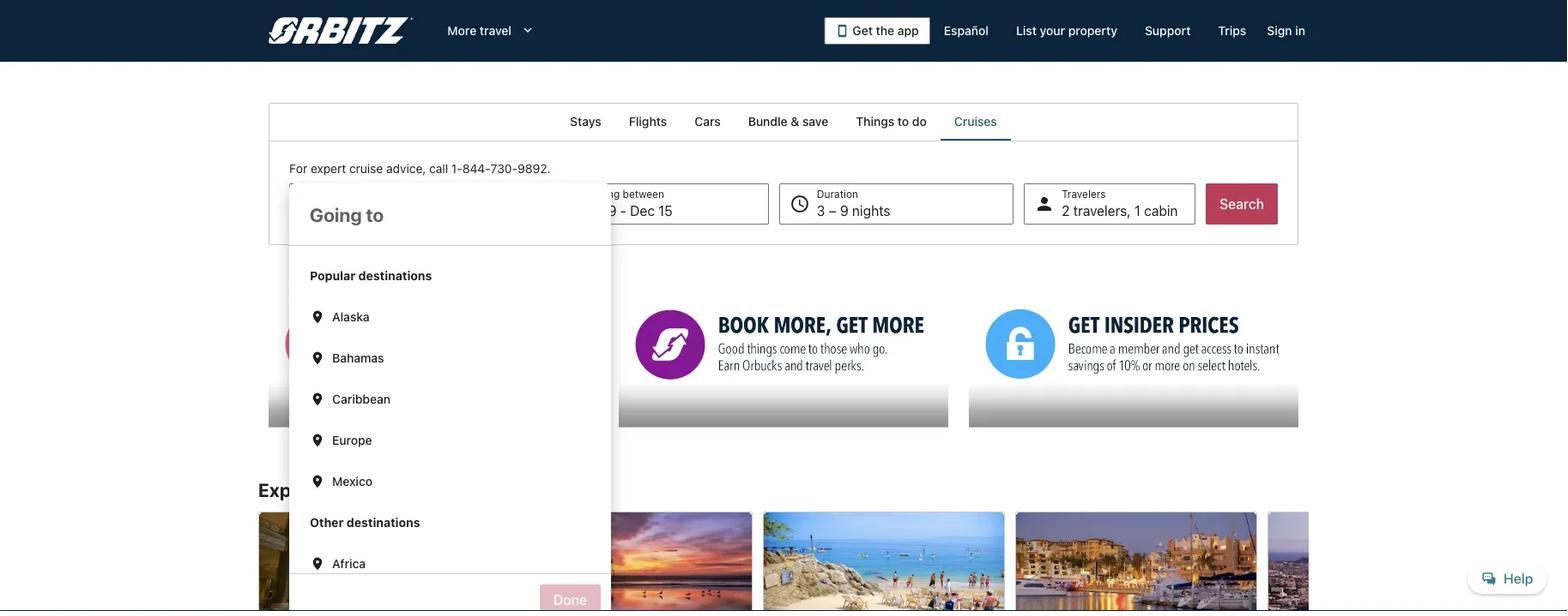 Task type: vqa. For each thing, say whether or not it's contained in the screenshot.
the Africa
yes



Task type: describe. For each thing, give the bounding box(es) containing it.
tab list inside explore stays in trending destinations "main content"
[[269, 103, 1299, 141]]

explore
[[258, 479, 325, 502]]

things
[[856, 115, 895, 129]]

europe
[[332, 434, 372, 448]]

1
[[1135, 203, 1141, 219]]

travel
[[480, 24, 512, 38]]

get the app link
[[824, 17, 930, 45]]

stays
[[329, 479, 376, 502]]

orbitz logo image
[[269, 17, 413, 45]]

popular destinations
[[310, 269, 432, 283]]

sign
[[1267, 24, 1292, 38]]

Going to text field
[[289, 184, 611, 245]]

-
[[620, 203, 627, 219]]

3
[[817, 203, 825, 219]]

for expert cruise advice, call 1-844-730-9892.
[[289, 162, 551, 176]]

844-
[[462, 162, 491, 176]]

15
[[658, 203, 673, 219]]

trips link
[[1205, 15, 1260, 46]]

trips
[[1218, 24, 1247, 38]]

advice,
[[386, 162, 426, 176]]

do
[[912, 115, 927, 129]]

list your property link
[[1003, 15, 1131, 46]]

other destinations
[[310, 516, 420, 530]]

small image for africa
[[310, 557, 325, 573]]

destinations for other destinations
[[347, 516, 420, 530]]

stays link
[[556, 103, 615, 141]]

cruises link
[[941, 103, 1011, 141]]

bundle & save link
[[734, 103, 842, 141]]

1 opens in a new window image from the left
[[268, 287, 283, 302]]

1-
[[451, 162, 462, 176]]

search button
[[1206, 184, 1278, 225]]

app
[[898, 24, 919, 38]]

destinations for popular destinations
[[358, 269, 432, 283]]

small image for mexico
[[310, 475, 325, 490]]

dec
[[630, 203, 655, 219]]

sign in
[[1267, 24, 1306, 38]]

sign in button
[[1260, 15, 1312, 46]]

las vegas featuring interior views image
[[258, 512, 500, 612]]

2 opens in a new window image from the left
[[618, 287, 633, 302]]

cars link
[[681, 103, 734, 141]]

bundle
[[748, 115, 788, 129]]

small image for caribbean
[[310, 392, 325, 408]]

support
[[1145, 24, 1191, 38]]

2 travelers, 1 cabin
[[1062, 203, 1178, 219]]

save
[[803, 115, 829, 129]]

explore stays in trending destinations
[[258, 479, 588, 502]]

español
[[944, 24, 989, 38]]

2 travelers, 1 cabin button
[[1024, 184, 1196, 225]]

español button
[[930, 15, 1003, 46]]

list
[[1016, 24, 1037, 38]]

support link
[[1131, 15, 1205, 46]]

cabin
[[1144, 203, 1178, 219]]

9892.
[[518, 162, 551, 176]]



Task type: locate. For each thing, give the bounding box(es) containing it.
destinations
[[358, 269, 432, 283], [479, 479, 588, 502], [347, 516, 420, 530]]

1 small image from the top
[[310, 310, 325, 325]]

1 vertical spatial small image
[[310, 433, 325, 449]]

2 small image from the top
[[310, 351, 325, 367]]

nov 29 - dec 15 button
[[534, 184, 769, 225]]

your
[[1040, 24, 1065, 38]]

0 horizontal spatial in
[[380, 479, 396, 502]]

pismo beach featuring a sunset, views and tropical scenes image
[[511, 512, 753, 612]]

in inside dropdown button
[[1295, 24, 1306, 38]]

property
[[1068, 24, 1118, 38]]

9
[[840, 203, 849, 219]]

call
[[429, 162, 448, 176]]

other
[[310, 516, 344, 530]]

small image for alaska
[[310, 310, 325, 325]]

1 horizontal spatial opens in a new window image
[[618, 287, 633, 302]]

popular
[[310, 269, 355, 283]]

0 horizontal spatial opens in a new window image
[[268, 287, 283, 302]]

2 small image from the top
[[310, 433, 325, 449]]

small image left the mexico
[[310, 475, 325, 490]]

explore stays in trending destinations main content
[[0, 103, 1567, 612]]

trending
[[400, 479, 475, 502]]

small image left bahamas
[[310, 351, 325, 367]]

730-
[[491, 162, 518, 176]]

0 vertical spatial in
[[1295, 24, 1306, 38]]

small image left alaska
[[310, 310, 325, 325]]

&
[[791, 115, 799, 129]]

tab list
[[269, 103, 1299, 141]]

small image left caribbean
[[310, 392, 325, 408]]

0 vertical spatial small image
[[310, 392, 325, 408]]

show previous card image
[[248, 598, 269, 612]]

4 small image from the top
[[310, 557, 325, 573]]

mexico
[[332, 475, 373, 489]]

caribbean
[[332, 393, 391, 407]]

cars
[[695, 115, 721, 129]]

29
[[600, 203, 617, 219]]

for
[[289, 162, 307, 176]]

2
[[1062, 203, 1070, 219]]

1 vertical spatial in
[[380, 479, 396, 502]]

show next card image
[[1299, 598, 1319, 612]]

more travel
[[448, 24, 512, 38]]

3 – 9 nights button
[[779, 184, 1014, 225]]

small image for bahamas
[[310, 351, 325, 367]]

small image left the europe
[[310, 433, 325, 449]]

small image
[[310, 310, 325, 325], [310, 351, 325, 367], [310, 475, 325, 490], [310, 557, 325, 573]]

the
[[876, 24, 895, 38]]

cruises
[[954, 115, 997, 129]]

get
[[853, 24, 873, 38]]

get the app
[[853, 24, 919, 38]]

nov
[[572, 203, 597, 219]]

bahamas
[[332, 351, 384, 366]]

flights
[[629, 115, 667, 129]]

0 vertical spatial destinations
[[358, 269, 432, 283]]

puerto vallarta showing a beach, general coastal views and kayaking or canoeing image
[[763, 512, 1005, 612]]

in
[[1295, 24, 1306, 38], [380, 479, 396, 502]]

cruise
[[349, 162, 383, 176]]

things to do link
[[842, 103, 941, 141]]

small image
[[310, 392, 325, 408], [310, 433, 325, 449]]

nov 29 - dec 15
[[572, 203, 673, 219]]

more
[[448, 24, 477, 38]]

small image left africa
[[310, 557, 325, 573]]

in right stays
[[380, 479, 396, 502]]

in right sign
[[1295, 24, 1306, 38]]

1 vertical spatial destinations
[[479, 479, 588, 502]]

tab list containing stays
[[269, 103, 1299, 141]]

2 vertical spatial destinations
[[347, 516, 420, 530]]

search
[[1220, 196, 1264, 212]]

stays
[[570, 115, 601, 129]]

small image for europe
[[310, 433, 325, 449]]

flights link
[[615, 103, 681, 141]]

to
[[898, 115, 909, 129]]

opens in a new window image
[[268, 287, 283, 302], [618, 287, 633, 302]]

–
[[829, 203, 837, 219]]

3 small image from the top
[[310, 475, 325, 490]]

list your property
[[1016, 24, 1118, 38]]

more travel button
[[434, 15, 549, 46]]

nights
[[852, 203, 891, 219]]

marina cabo san lucas which includes a marina, a coastal town and night scenes image
[[1015, 512, 1257, 612]]

things to do
[[856, 115, 927, 129]]

3 – 9 nights
[[817, 203, 891, 219]]

1 small image from the top
[[310, 392, 325, 408]]

bundle & save
[[748, 115, 829, 129]]

download the app button image
[[836, 24, 849, 38]]

travelers,
[[1073, 203, 1131, 219]]

1 horizontal spatial in
[[1295, 24, 1306, 38]]

expert
[[311, 162, 346, 176]]

alaska
[[332, 310, 370, 324]]

in inside "main content"
[[380, 479, 396, 502]]

africa
[[332, 557, 366, 572]]



